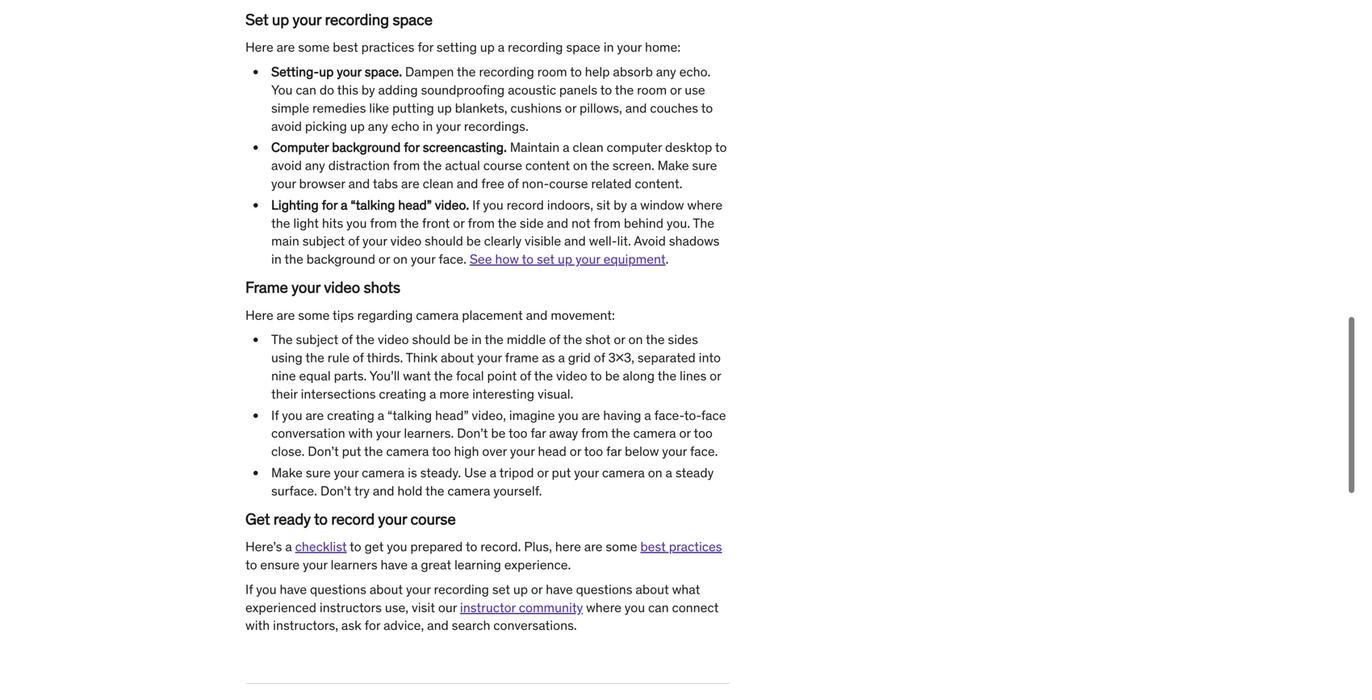 Task type: describe. For each thing, give the bounding box(es) containing it.
you'll
[[370, 368, 400, 384]]

you.
[[667, 215, 691, 231]]

your down well-
[[576, 251, 601, 267]]

the down placement
[[485, 331, 504, 348]]

of up rule
[[342, 331, 353, 348]]

the down main
[[285, 251, 304, 267]]

desktop
[[666, 139, 713, 156]]

with inside here are some tips regarding camera placement and movement: the subject of the video should be in the middle of the shot or on the sides using the rule of thirds. think about your frame as a grid of 3×3, separated into nine equal parts. you'll want the focal point of the video to be along the lines or their intersections creating a more interesting visual. if you are creating a "talking head" video, imagine you are having a face-to-face conversation with your learners. don't be too far away from the camera or too close. don't put the camera too high over your head or too far below your face. make sure your camera is steady. use a tripod or put your camera on a steady surface. don't try and hold the camera yourself.
[[349, 425, 373, 442]]

ensure
[[260, 557, 300, 573]]

sure inside maintain a clean computer desktop to avoid any distraction from the actual course content on the screen. make sure your browser and tabs are clean and free of non-course related content.
[[693, 157, 718, 174]]

to up checklist
[[314, 509, 328, 528]]

in inside if you record indoors, sit by a window where the light hits you from the front or from the side and not from behind you. the main subject of your video should be clearly visible and well-lit. avoid shadows in the background or on your face.
[[271, 251, 282, 267]]

where you can connect with instructors, ask for advice, and search conversations.
[[246, 599, 719, 634]]

the up thirds.
[[356, 331, 375, 348]]

any for echo.
[[656, 63, 677, 80]]

you down their
[[282, 407, 303, 423]]

in up help
[[604, 39, 614, 55]]

your up point
[[477, 349, 502, 366]]

or up 3×3,
[[614, 331, 626, 348]]

intersections
[[301, 386, 376, 402]]

get
[[246, 509, 270, 528]]

a right use
[[490, 464, 497, 481]]

your down the lighting for a "talking head" video.
[[363, 233, 387, 249]]

ask
[[342, 617, 362, 634]]

the up more
[[434, 368, 453, 384]]

or down panels
[[565, 100, 577, 116]]

and inside where you can connect with instructors, ask for advice, and search conversations.
[[427, 617, 449, 634]]

to down use
[[702, 100, 713, 116]]

a left steady
[[666, 464, 673, 481]]

your right set
[[293, 10, 322, 29]]

be down 3×3,
[[605, 368, 620, 384]]

screencasting.
[[423, 139, 507, 156]]

the up soundproofing
[[457, 63, 476, 80]]

here's a checklist to get you prepared to record. plus, here are some best practices to ensure your learners have a great learning experience.
[[246, 538, 723, 573]]

or down head
[[537, 464, 549, 481]]

too down 'imagine'
[[509, 425, 528, 442]]

for up dampen
[[418, 39, 434, 55]]

your inside if you have questions about your recording set up or have questions about what experienced instructors use, visit our
[[406, 581, 431, 598]]

the down as at the bottom of the page
[[534, 368, 553, 384]]

avoid inside dampen the recording room to help absorb any echo. you can do this by adding soundproofing acoustic panels to the room or use simple remedies like putting up blankets, cushions or pillows, and couches to avoid picking up any echo in your recordings.
[[271, 118, 302, 134]]

camera down use
[[448, 483, 491, 499]]

by inside dampen the recording room to help absorb any echo. you can do this by adding soundproofing acoustic panels to the room or use simple remedies like putting up blankets, cushions or pillows, and couches to avoid picking up any echo in your recordings.
[[362, 82, 375, 98]]

any for distraction
[[305, 157, 325, 174]]

can inside dampen the recording room to help absorb any echo. you can do this by adding soundproofing acoustic panels to the room or use simple remedies like putting up blankets, cushions or pillows, and couches to avoid picking up any echo in your recordings.
[[296, 82, 317, 98]]

ready
[[274, 509, 311, 528]]

or down to-
[[680, 425, 691, 442]]

grid
[[568, 349, 591, 366]]

a left more
[[430, 386, 437, 402]]

a left great
[[411, 557, 418, 573]]

non-
[[522, 175, 549, 192]]

your inside maintain a clean computer desktop to avoid any distraction from the actual course content on the screen. make sure your browser and tabs are clean and free of non-course related content.
[[271, 175, 296, 192]]

the up separated
[[646, 331, 665, 348]]

and down 'indoors,'
[[547, 215, 569, 231]]

try
[[354, 483, 370, 499]]

your up steady
[[663, 443, 687, 460]]

tips
[[333, 307, 354, 323]]

you down the lighting for a "talking head" video.
[[347, 215, 367, 231]]

can inside where you can connect with instructors, ask for advice, and search conversations.
[[649, 599, 669, 616]]

2 horizontal spatial about
[[636, 581, 669, 598]]

middle
[[507, 331, 546, 348]]

up down visible
[[558, 251, 573, 267]]

using
[[271, 349, 303, 366]]

are down frame
[[277, 307, 295, 323]]

0 vertical spatial "talking
[[351, 197, 395, 213]]

up down the remedies on the left top of page
[[350, 118, 365, 134]]

from down the lighting for a "talking head" video.
[[370, 215, 397, 231]]

blankets,
[[455, 100, 508, 116]]

the down absorb
[[615, 82, 634, 98]]

.
[[666, 251, 669, 267]]

here are some best practices for setting up a recording space in your home:
[[246, 39, 681, 55]]

visual.
[[538, 386, 574, 402]]

frame your video shots
[[246, 277, 401, 297]]

up right set
[[272, 10, 289, 29]]

equal
[[299, 368, 331, 384]]

or inside if you have questions about your recording set up or have questions about what experienced instructors use, visit our
[[531, 581, 543, 598]]

a right as at the bottom of the page
[[559, 349, 565, 366]]

your up try
[[334, 464, 359, 481]]

some for best
[[298, 39, 330, 55]]

avoid inside maintain a clean computer desktop to avoid any distraction from the actual course content on the screen. make sure your browser and tabs are clean and free of non-course related content.
[[271, 157, 302, 174]]

video up tips
[[324, 277, 360, 297]]

get ready to record your course
[[246, 509, 456, 528]]

tripod
[[500, 464, 534, 481]]

1 horizontal spatial put
[[552, 464, 571, 481]]

the inside if you record indoors, sit by a window where the light hits you from the front or from the side and not from behind you. the main subject of your video should be clearly visible and well-lit. avoid shadows in the background or on your face.
[[693, 215, 715, 231]]

great
[[421, 557, 452, 573]]

behind
[[624, 215, 664, 231]]

help
[[585, 63, 610, 80]]

0 vertical spatial background
[[332, 139, 401, 156]]

to right the how
[[522, 251, 534, 267]]

0 vertical spatial far
[[531, 425, 546, 442]]

setting-
[[271, 63, 319, 80]]

or up shots
[[379, 251, 390, 267]]

up up do
[[319, 63, 334, 80]]

your down away
[[575, 464, 599, 481]]

content.
[[635, 175, 683, 192]]

the inside here are some tips regarding camera placement and movement: the subject of the video should be in the middle of the shot or on the sides using the rule of thirds. think about your frame as a grid of 3×3, separated into nine equal parts. you'll want the focal point of the video to be along the lines or their intersections creating a more interesting visual. if you are creating a "talking head" video, imagine you are having a face-to-face conversation with your learners. don't be too far away from the camera or too close. don't put the camera too high over your head or too far below your face. make sure your camera is steady. use a tripod or put your camera on a steady surface. don't try and hold the camera yourself.
[[271, 331, 293, 348]]

on up 3×3,
[[629, 331, 643, 348]]

up right setting
[[480, 39, 495, 55]]

camera up think
[[416, 307, 459, 323]]

up inside if you have questions about your recording set up or have questions about what experienced instructors use, visit our
[[514, 581, 528, 598]]

if you record indoors, sit by a window where the light hits you from the front or from the side and not from behind you. the main subject of your video should be clearly visible and well-lit. avoid shadows in the background or on your face.
[[271, 197, 723, 267]]

away
[[550, 425, 579, 442]]

and down distraction
[[349, 175, 370, 192]]

are inside maintain a clean computer desktop to avoid any distraction from the actual course content on the screen. make sure your browser and tabs are clean and free of non-course related content.
[[401, 175, 420, 192]]

too up steady.
[[432, 443, 451, 460]]

prepared
[[411, 538, 463, 555]]

yourself.
[[494, 483, 542, 499]]

video,
[[472, 407, 506, 423]]

use
[[464, 464, 487, 481]]

maintain
[[510, 139, 560, 156]]

experienced
[[246, 599, 317, 616]]

instructors,
[[273, 617, 338, 634]]

instructor community
[[460, 599, 583, 616]]

shots
[[364, 277, 401, 297]]

setting
[[437, 39, 477, 55]]

how
[[495, 251, 519, 267]]

think
[[406, 349, 438, 366]]

should inside if you record indoors, sit by a window where the light hits you from the front or from the side and not from behind you. the main subject of your video should be clearly visible and well-lit. avoid shadows in the background or on your face.
[[425, 233, 464, 249]]

to inside here are some tips regarding camera placement and movement: the subject of the video should be in the middle of the shot or on the sides using the rule of thirds. think about your frame as a grid of 3×3, separated into nine equal parts. you'll want the focal point of the video to be along the lines or their intersections creating a more interesting visual. if you are creating a "talking head" video, imagine you are having a face-to-face conversation with your learners. don't be too far away from the camera or too close. don't put the camera too high over your head or too far below your face. make sure your camera is steady. use a tripod or put your camera on a steady surface. don't try and hold the camera yourself.
[[591, 368, 602, 384]]

your down hold
[[378, 509, 407, 528]]

set
[[246, 10, 269, 29]]

camera up is
[[386, 443, 429, 460]]

the up equal
[[306, 349, 325, 366]]

you inside if you have questions about your recording set up or have questions about what experienced instructors use, visit our
[[256, 581, 277, 598]]

face. inside here are some tips regarding camera placement and movement: the subject of the video should be in the middle of the shot or on the sides using the rule of thirds. think about your frame as a grid of 3×3, separated into nine equal parts. you'll want the focal point of the video to be along the lines or their intersections creating a more interesting visual. if you are creating a "talking head" video, imagine you are having a face-to-face conversation with your learners. don't be too far away from the camera or too close. don't put the camera too high over your head or too far below your face. make sure your camera is steady. use a tripod or put your camera on a steady surface. don't try and hold the camera yourself.
[[690, 443, 718, 460]]

sure inside here are some tips regarding camera placement and movement: the subject of the video should be in the middle of the shot or on the sides using the rule of thirds. think about your frame as a grid of 3×3, separated into nine equal parts. you'll want the focal point of the video to be along the lines or their intersections creating a more interesting visual. if you are creating a "talking head" video, imagine you are having a face-to-face conversation with your learners. don't be too far away from the camera or too close. don't put the camera too high over your head or too far below your face. make sure your camera is steady. use a tripod or put your camera on a steady surface. don't try and hold the camera yourself.
[[306, 464, 331, 481]]

background inside if you record indoors, sit by a window where the light hits you from the front or from the side and not from behind you. the main subject of your video should be clearly visible and well-lit. avoid shadows in the background or on your face.
[[307, 251, 376, 267]]

of right rule
[[353, 349, 364, 366]]

of up as at the bottom of the page
[[549, 331, 561, 348]]

like
[[369, 100, 389, 116]]

are up conversation at the bottom left of the page
[[306, 407, 324, 423]]

actual
[[445, 157, 481, 174]]

0 vertical spatial space
[[393, 10, 433, 29]]

set inside if you have questions about your recording set up or have questions about what experienced instructors use, visit our
[[493, 581, 511, 598]]

of down frame
[[520, 368, 532, 384]]

the up main
[[271, 215, 290, 231]]

hold
[[398, 483, 423, 499]]

surface.
[[271, 483, 317, 499]]

camera up 'below'
[[634, 425, 677, 442]]

shadows
[[669, 233, 720, 249]]

here are some tips regarding camera placement and movement: the subject of the video should be in the middle of the shot or on the sides using the rule of thirds. think about your frame as a grid of 3×3, separated into nine equal parts. you'll want the focal point of the video to be along the lines or their intersections creating a more interesting visual. if you are creating a "talking head" video, imagine you are having a face-to-face conversation with your learners. don't be too far away from the camera or too close. don't put the camera too high over your head or too far below your face. make sure your camera is steady. use a tripod or put your camera on a steady surface. don't try and hold the camera yourself.
[[246, 307, 727, 499]]

0 vertical spatial don't
[[457, 425, 488, 442]]

movement:
[[551, 307, 615, 323]]

thirds.
[[367, 349, 403, 366]]

your up the this
[[337, 63, 362, 80]]

be up focal
[[454, 331, 469, 348]]

camera down 'below'
[[602, 464, 645, 481]]

a up hits
[[341, 197, 348, 213]]

if for record
[[473, 197, 480, 213]]

visible
[[525, 233, 562, 249]]

their
[[271, 386, 298, 402]]

a left 'face-'
[[645, 407, 652, 423]]

to inside maintain a clean computer desktop to avoid any distraction from the actual course content on the screen. make sure your browser and tabs are clean and free of non-course related content.
[[716, 139, 727, 156]]

dampen
[[405, 63, 454, 80]]

2 horizontal spatial have
[[546, 581, 573, 598]]

lit.
[[618, 233, 631, 249]]

instructor community link
[[460, 599, 583, 616]]

up down soundproofing
[[437, 100, 452, 116]]

instructor
[[460, 599, 516, 616]]

0 horizontal spatial have
[[280, 581, 307, 598]]

putting
[[393, 100, 434, 116]]

lines
[[680, 368, 707, 384]]

not
[[572, 215, 591, 231]]

sit
[[597, 197, 611, 213]]

your right frame
[[292, 277, 321, 297]]

here's
[[246, 538, 282, 555]]

record inside if you record indoors, sit by a window where the light hits you from the front or from the side and not from behind you. the main subject of your video should be clearly visible and well-lit. avoid shadows in the background or on your face.
[[507, 197, 544, 213]]

0 horizontal spatial record
[[331, 509, 375, 528]]

from down sit
[[594, 215, 621, 231]]

search
[[452, 617, 491, 634]]

0 vertical spatial room
[[538, 63, 568, 80]]

be inside if you record indoors, sit by a window where the light hits you from the front or from the side and not from behind you. the main subject of your video should be clearly visible and well-lit. avoid shadows in the background or on your face.
[[467, 233, 481, 249]]

1 vertical spatial creating
[[327, 407, 375, 423]]

a right setting
[[498, 39, 505, 55]]

or down away
[[570, 443, 582, 460]]

of inside if you record indoors, sit by a window where the light hits you from the front or from the side and not from behind you. the main subject of your video should be clearly visible and well-lit. avoid shadows in the background or on your face.
[[348, 233, 360, 249]]

or up couches
[[670, 82, 682, 98]]

and right try
[[373, 483, 395, 499]]

from up clearly
[[468, 215, 495, 231]]

computer
[[271, 139, 329, 156]]

high
[[454, 443, 479, 460]]

1 horizontal spatial far
[[607, 443, 622, 460]]

checklist
[[295, 538, 347, 555]]

clearly
[[484, 233, 522, 249]]

more
[[440, 386, 469, 402]]

the left front
[[400, 215, 419, 231]]

make inside here are some tips regarding camera placement and movement: the subject of the video should be in the middle of the shot or on the sides using the rule of thirds. think about your frame as a grid of 3×3, separated into nine equal parts. you'll want the focal point of the video to be along the lines or their intersections creating a more interesting visual. if you are creating a "talking head" video, imagine you are having a face-to-face conversation with your learners. don't be too far away from the camera or too close. don't put the camera too high over your head or too far below your face. make sure your camera is steady. use a tripod or put your camera on a steady surface. don't try and hold the camera yourself.
[[271, 464, 303, 481]]

your inside the here's a checklist to get you prepared to record. plus, here are some best practices to ensure your learners have a great learning experience.
[[303, 557, 328, 573]]

video inside if you record indoors, sit by a window where the light hits you from the front or from the side and not from behind you. the main subject of your video should be clearly visible and well-lit. avoid shadows in the background or on your face.
[[391, 233, 422, 249]]

on inside maintain a clean computer desktop to avoid any distraction from the actual course content on the screen. make sure your browser and tabs are clean and free of non-course related content.
[[573, 157, 588, 174]]

to down the here's
[[246, 557, 257, 573]]

acoustic
[[508, 82, 557, 98]]

to up panels
[[570, 63, 582, 80]]

simple
[[271, 100, 309, 116]]

the up 'related'
[[591, 157, 610, 174]]

and up middle on the left of the page
[[526, 307, 548, 323]]

some inside the here's a checklist to get you prepared to record. plus, here are some best practices to ensure your learners have a great learning experience.
[[606, 538, 638, 555]]

lighting
[[271, 197, 319, 213]]

pillows,
[[580, 100, 623, 116]]

regarding
[[357, 307, 413, 323]]

to up learners
[[350, 538, 362, 555]]

should inside here are some tips regarding camera placement and movement: the subject of the video should be in the middle of the shot or on the sides using the rule of thirds. think about your frame as a grid of 3×3, separated into nine equal parts. you'll want the focal point of the video to be along the lines or their intersections creating a more interesting visual. if you are creating a "talking head" video, imagine you are having a face-to-face conversation with your learners. don't be too far away from the camera or too close. don't put the camera too high over your head or too far below your face. make sure your camera is steady. use a tripod or put your camera on a steady surface. don't try and hold the camera yourself.
[[412, 331, 451, 348]]

you inside where you can connect with instructors, ask for advice, and search conversations.
[[625, 599, 645, 616]]

0 vertical spatial head"
[[398, 197, 432, 213]]

too right head
[[584, 443, 603, 460]]



Task type: vqa. For each thing, say whether or not it's contained in the screenshot.
the Affiliate link
no



Task type: locate. For each thing, give the bounding box(es) containing it.
you
[[483, 197, 504, 213], [347, 215, 367, 231], [282, 407, 303, 423], [558, 407, 579, 423], [387, 538, 408, 555], [256, 581, 277, 598], [625, 599, 645, 616]]

2 here from the top
[[246, 307, 274, 323]]

if down their
[[271, 407, 279, 423]]

up
[[272, 10, 289, 29], [480, 39, 495, 55], [319, 63, 334, 80], [437, 100, 452, 116], [350, 118, 365, 134], [558, 251, 573, 267], [514, 581, 528, 598]]

1 vertical spatial any
[[368, 118, 388, 134]]

record down try
[[331, 509, 375, 528]]

distraction
[[328, 157, 390, 174]]

1 horizontal spatial clean
[[573, 139, 604, 156]]

1 vertical spatial put
[[552, 464, 571, 481]]

use,
[[385, 599, 409, 616]]

1 vertical spatial can
[[649, 599, 669, 616]]

with down experienced
[[246, 617, 270, 634]]

use
[[685, 82, 706, 98]]

home:
[[645, 39, 681, 55]]

face. inside if you record indoors, sit by a window where the light hits you from the front or from the side and not from behind you. the main subject of your video should be clearly visible and well-lit. avoid shadows in the background or on your face.
[[439, 251, 467, 267]]

in down main
[[271, 251, 282, 267]]

close.
[[271, 443, 305, 460]]

here
[[556, 538, 581, 555]]

your up screencasting.
[[436, 118, 461, 134]]

below
[[625, 443, 659, 460]]

course up free
[[484, 157, 523, 174]]

1 vertical spatial background
[[307, 251, 376, 267]]

1 horizontal spatial record
[[507, 197, 544, 213]]

to
[[570, 63, 582, 80], [601, 82, 612, 98], [702, 100, 713, 116], [716, 139, 727, 156], [522, 251, 534, 267], [591, 368, 602, 384], [314, 509, 328, 528], [350, 538, 362, 555], [466, 538, 478, 555], [246, 557, 257, 573]]

any down like
[[368, 118, 388, 134]]

1 questions from the left
[[310, 581, 367, 598]]

"talking inside here are some tips regarding camera placement and movement: the subject of the video should be in the middle of the shot or on the sides using the rule of thirds. think about your frame as a grid of 3×3, separated into nine equal parts. you'll want the focal point of the video to be along the lines or their intersections creating a more interesting visual. if you are creating a "talking head" video, imagine you are having a face-to-face conversation with your learners. don't be too far away from the camera or too close. don't put the camera too high over your head or too far below your face. make sure your camera is steady. use a tripod or put your camera on a steady surface. don't try and hold the camera yourself.
[[388, 407, 432, 423]]

couches
[[650, 100, 699, 116]]

focal
[[456, 368, 484, 384]]

you down free
[[483, 197, 504, 213]]

far left 'below'
[[607, 443, 622, 460]]

can
[[296, 82, 317, 98], [649, 599, 669, 616]]

space up dampen
[[393, 10, 433, 29]]

if inside if you record indoors, sit by a window where the light hits you from the front or from the side and not from behind you. the main subject of your video should be clearly visible and well-lit. avoid shadows in the background or on your face.
[[473, 197, 480, 213]]

0 horizontal spatial put
[[342, 443, 361, 460]]

0 horizontal spatial best
[[333, 39, 358, 55]]

as
[[542, 349, 555, 366]]

"talking up learners.
[[388, 407, 432, 423]]

0 horizontal spatial practices
[[362, 39, 415, 55]]

main
[[271, 233, 300, 249]]

0 vertical spatial avoid
[[271, 118, 302, 134]]

you up away
[[558, 407, 579, 423]]

from inside maintain a clean computer desktop to avoid any distraction from the actual course content on the screen. make sure your browser and tabs are clean and free of non-course related content.
[[393, 157, 420, 174]]

see how to set up your equipment link
[[470, 251, 666, 267]]

about inside here are some tips regarding camera placement and movement: the subject of the video should be in the middle of the shot or on the sides using the rule of thirds. think about your frame as a grid of 3×3, separated into nine equal parts. you'll want the focal point of the video to be along the lines or their intersections creating a more interesting visual. if you are creating a "talking head" video, imagine you are having a face-to-face conversation with your learners. don't be too far away from the camera or too close. don't put the camera too high over your head or too far below your face. make sure your camera is steady. use a tripod or put your camera on a steady surface. don't try and hold the camera yourself.
[[441, 349, 474, 366]]

0 horizontal spatial set
[[493, 581, 511, 598]]

best
[[333, 39, 358, 55], [641, 538, 666, 555]]

course up prepared
[[411, 509, 456, 528]]

1 horizontal spatial the
[[693, 215, 715, 231]]

head" down more
[[435, 407, 469, 423]]

1 horizontal spatial creating
[[379, 386, 427, 402]]

about up use,
[[370, 581, 403, 598]]

steady.
[[421, 464, 461, 481]]

set
[[537, 251, 555, 267], [493, 581, 511, 598]]

you right get
[[387, 538, 408, 555]]

record up side
[[507, 197, 544, 213]]

0 horizontal spatial creating
[[327, 407, 375, 423]]

and inside dampen the recording room to help absorb any echo. you can do this by adding soundproofing acoustic panels to the room or use simple remedies like putting up blankets, cushions or pillows, and couches to avoid picking up any echo in your recordings.
[[626, 100, 647, 116]]

some down frame your video shots
[[298, 307, 330, 323]]

a up behind
[[631, 197, 638, 213]]

with down the 'intersections'
[[349, 425, 373, 442]]

our
[[438, 599, 457, 616]]

1 horizontal spatial set
[[537, 251, 555, 267]]

practices inside the here's a checklist to get you prepared to record. plus, here are some best practices to ensure your learners have a great learning experience.
[[669, 538, 723, 555]]

1 horizontal spatial have
[[381, 557, 408, 573]]

about left what
[[636, 581, 669, 598]]

shot
[[586, 331, 611, 348]]

1 vertical spatial subject
[[296, 331, 339, 348]]

screen.
[[613, 157, 655, 174]]

make inside maintain a clean computer desktop to avoid any distraction from the actual course content on the screen. make sure your browser and tabs are clean and free of non-course related content.
[[658, 157, 689, 174]]

0 horizontal spatial can
[[296, 82, 317, 98]]

1 vertical spatial room
[[637, 82, 667, 98]]

of inside maintain a clean computer desktop to avoid any distraction from the actual course content on the screen. make sure your browser and tabs are clean and free of non-course related content.
[[508, 175, 519, 192]]

adding
[[378, 82, 418, 98]]

0 vertical spatial record
[[507, 197, 544, 213]]

0 vertical spatial best
[[333, 39, 358, 55]]

0 horizontal spatial course
[[411, 509, 456, 528]]

a inside if you record indoors, sit by a window where the light hits you from the front or from the side and not from behind you. the main subject of your video should be clearly visible and well-lit. avoid shadows in the background or on your face.
[[631, 197, 638, 213]]

0 horizontal spatial the
[[271, 331, 293, 348]]

put down head
[[552, 464, 571, 481]]

face. left see
[[439, 251, 467, 267]]

make
[[658, 157, 689, 174], [271, 464, 303, 481]]

where up you.
[[688, 197, 723, 213]]

learners.
[[404, 425, 454, 442]]

1 horizontal spatial course
[[484, 157, 523, 174]]

video.
[[435, 197, 469, 213]]

head
[[538, 443, 567, 460]]

0 horizontal spatial about
[[370, 581, 403, 598]]

0 horizontal spatial room
[[538, 63, 568, 80]]

and right pillows,
[[626, 100, 647, 116]]

where inside if you record indoors, sit by a window where the light hits you from the front or from the side and not from behind you. the main subject of your video should be clearly visible and well-lit. avoid shadows in the background or on your face.
[[688, 197, 723, 213]]

video down grid
[[557, 368, 588, 384]]

0 horizontal spatial make
[[271, 464, 303, 481]]

sure
[[693, 157, 718, 174], [306, 464, 331, 481]]

the down steady.
[[426, 483, 445, 499]]

1 vertical spatial face.
[[690, 443, 718, 460]]

1 vertical spatial don't
[[308, 443, 339, 460]]

1 vertical spatial here
[[246, 307, 274, 323]]

or down into
[[710, 368, 722, 384]]

here for here are some tips regarding camera placement and movement: the subject of the video should be in the middle of the shot or on the sides using the rule of thirds. think about your frame as a grid of 3×3, separated into nine equal parts. you'll want the focal point of the video to be along the lines or their intersections creating a more interesting visual. if you are creating a "talking head" video, imagine you are having a face-to-face conversation with your learners. don't be too far away from the camera or too close. don't put the camera too high over your head or too far below your face. make sure your camera is steady. use a tripod or put your camera on a steady surface. don't try and hold the camera yourself.
[[246, 307, 274, 323]]

to up learning
[[466, 538, 478, 555]]

and
[[626, 100, 647, 116], [349, 175, 370, 192], [457, 175, 479, 192], [547, 215, 569, 231], [565, 233, 586, 249], [526, 307, 548, 323], [373, 483, 395, 499], [427, 617, 449, 634]]

to right desktop
[[716, 139, 727, 156]]

head" up front
[[398, 197, 432, 213]]

for inside where you can connect with instructors, ask for advice, and search conversations.
[[365, 617, 381, 634]]

1 horizontal spatial room
[[637, 82, 667, 98]]

here inside here are some tips regarding camera placement and movement: the subject of the video should be in the middle of the shot or on the sides using the rule of thirds. think about your frame as a grid of 3×3, separated into nine equal parts. you'll want the focal point of the video to be along the lines or their intersections creating a more interesting visual. if you are creating a "talking head" video, imagine you are having a face-to-face conversation with your learners. don't be too far away from the camera or too close. don't put the camera too high over your head or too far below your face. make sure your camera is steady. use a tripod or put your camera on a steady surface. don't try and hold the camera yourself.
[[246, 307, 274, 323]]

panels
[[560, 82, 598, 98]]

well-
[[589, 233, 618, 249]]

2 vertical spatial any
[[305, 157, 325, 174]]

2 vertical spatial some
[[606, 538, 638, 555]]

and up see how to set up your equipment .
[[565, 233, 586, 249]]

too down to-
[[694, 425, 713, 442]]

the left actual
[[423, 157, 442, 174]]

1 vertical spatial best
[[641, 538, 666, 555]]

the down having at the left bottom
[[612, 425, 631, 442]]

head" inside here are some tips regarding camera placement and movement: the subject of the video should be in the middle of the shot or on the sides using the rule of thirds. think about your frame as a grid of 3×3, separated into nine equal parts. you'll want the focal point of the video to be along the lines or their intersections creating a more interesting visual. if you are creating a "talking head" video, imagine you are having a face-to-face conversation with your learners. don't be too far away from the camera or too close. don't put the camera too high over your head or too far below your face. make sure your camera is steady. use a tripod or put your camera on a steady surface. don't try and hold the camera yourself.
[[435, 407, 469, 423]]

some inside here are some tips regarding camera placement and movement: the subject of the video should be in the middle of the shot or on the sides using the rule of thirds. think about your frame as a grid of 3×3, separated into nine equal parts. you'll want the focal point of the video to be along the lines or their intersections creating a more interesting visual. if you are creating a "talking head" video, imagine you are having a face-to-face conversation with your learners. don't be too far away from the camera or too close. don't put the camera too high over your head or too far below your face. make sure your camera is steady. use a tripod or put your camera on a steady surface. don't try and hold the camera yourself.
[[298, 307, 330, 323]]

from inside here are some tips regarding camera placement and movement: the subject of the video should be in the middle of the shot or on the sides using the rule of thirds. think about your frame as a grid of 3×3, separated into nine equal parts. you'll want the focal point of the video to be along the lines or their intersections creating a more interesting visual. if you are creating a "talking head" video, imagine you are having a face-to-face conversation with your learners. don't be too far away from the camera or too close. don't put the camera too high over your head or too far below your face. make sure your camera is steady. use a tripod or put your camera on a steady surface. don't try and hold the camera yourself.
[[582, 425, 609, 442]]

over
[[483, 443, 507, 460]]

1 vertical spatial course
[[549, 175, 588, 192]]

questions
[[310, 581, 367, 598], [576, 581, 633, 598]]

and down actual
[[457, 175, 479, 192]]

1 avoid from the top
[[271, 118, 302, 134]]

clean down pillows,
[[573, 139, 604, 156]]

for up hits
[[322, 197, 338, 213]]

you inside the here's a checklist to get you prepared to record. plus, here are some best practices to ensure your learners have a great learning experience.
[[387, 538, 408, 555]]

on right the content
[[573, 157, 588, 174]]

hits
[[322, 215, 344, 231]]

the up clearly
[[498, 215, 517, 231]]

0 vertical spatial any
[[656, 63, 677, 80]]

the down separated
[[658, 368, 677, 384]]

questions up instructors
[[310, 581, 367, 598]]

1 horizontal spatial best
[[641, 538, 666, 555]]

you
[[271, 82, 293, 98]]

a inside maintain a clean computer desktop to avoid any distraction from the actual course content on the screen. make sure your browser and tabs are clean and free of non-course related content.
[[563, 139, 570, 156]]

1 vertical spatial by
[[614, 197, 628, 213]]

subject
[[303, 233, 345, 249], [296, 331, 339, 348]]

0 vertical spatial subject
[[303, 233, 345, 249]]

conversation
[[271, 425, 346, 442]]

0 horizontal spatial sure
[[306, 464, 331, 481]]

recording inside if you have questions about your recording set up or have questions about what experienced instructors use, visit our
[[434, 581, 489, 598]]

1 vertical spatial the
[[271, 331, 293, 348]]

0 vertical spatial face.
[[439, 251, 467, 267]]

be up over
[[491, 425, 506, 442]]

related
[[592, 175, 632, 192]]

course up 'indoors,'
[[549, 175, 588, 192]]

0 vertical spatial if
[[473, 197, 480, 213]]

frame
[[246, 277, 288, 297]]

here for here are some best practices for setting up a recording space in your home:
[[246, 39, 274, 55]]

don't down conversation at the bottom left of the page
[[308, 443, 339, 460]]

from right away
[[582, 425, 609, 442]]

subject inside here are some tips regarding camera placement and movement: the subject of the video should be in the middle of the shot or on the sides using the rule of thirds. think about your frame as a grid of 3×3, separated into nine equal parts. you'll want the focal point of the video to be along the lines or their intersections creating a more interesting visual. if you are creating a "talking head" video, imagine you are having a face-to-face conversation with your learners. don't be too far away from the camera or too close. don't put the camera too high over your head or too far below your face. make sure your camera is steady. use a tripod or put your camera on a steady surface. don't try and hold the camera yourself.
[[296, 331, 339, 348]]

don't
[[457, 425, 488, 442], [308, 443, 339, 460], [321, 483, 352, 499]]

a
[[498, 39, 505, 55], [563, 139, 570, 156], [341, 197, 348, 213], [631, 197, 638, 213], [559, 349, 565, 366], [430, 386, 437, 402], [378, 407, 385, 423], [645, 407, 652, 423], [490, 464, 497, 481], [666, 464, 673, 481], [285, 538, 292, 555], [411, 557, 418, 573]]

1 horizontal spatial can
[[649, 599, 669, 616]]

with inside where you can connect with instructors, ask for advice, and search conversations.
[[246, 617, 270, 634]]

0 vertical spatial practices
[[362, 39, 415, 55]]

setting-up your space.
[[271, 63, 402, 80]]

or up community
[[531, 581, 543, 598]]

by inside if you record indoors, sit by a window where the light hits you from the front or from the side and not from behind you. the main subject of your video should be clearly visible and well-lit. avoid shadows in the background or on your face.
[[614, 197, 628, 213]]

0 vertical spatial by
[[362, 82, 375, 98]]

1 vertical spatial where
[[586, 599, 622, 616]]

plus,
[[524, 538, 552, 555]]

1 horizontal spatial any
[[368, 118, 388, 134]]

"talking down the "tabs"
[[351, 197, 395, 213]]

your left learners.
[[376, 425, 401, 442]]

face.
[[439, 251, 467, 267], [690, 443, 718, 460]]

on inside if you record indoors, sit by a window where the light hits you from the front or from the side and not from behind you. the main subject of your video should be clearly visible and well-lit. avoid shadows in the background or on your face.
[[393, 251, 408, 267]]

your up absorb
[[617, 39, 642, 55]]

content
[[526, 157, 570, 174]]

2 avoid from the top
[[271, 157, 302, 174]]

recording inside dampen the recording room to help absorb any echo. you can do this by adding soundproofing acoustic panels to the room or use simple remedies like putting up blankets, cushions or pillows, and couches to avoid picking up any echo in your recordings.
[[479, 63, 535, 80]]

picking
[[305, 118, 347, 134]]

background up frame your video shots
[[307, 251, 376, 267]]

free
[[482, 175, 505, 192]]

the up shadows
[[693, 215, 715, 231]]

are left having at the left bottom
[[582, 407, 600, 423]]

your down checklist link
[[303, 557, 328, 573]]

best practices link
[[641, 538, 723, 555]]

in inside dampen the recording room to help absorb any echo. you can do this by adding soundproofing acoustic panels to the room or use simple remedies like putting up blankets, cushions or pillows, and couches to avoid picking up any echo in your recordings.
[[423, 118, 433, 134]]

questions down here
[[576, 581, 633, 598]]

any inside maintain a clean computer desktop to avoid any distraction from the actual course content on the screen. make sure your browser and tabs are clean and free of non-course related content.
[[305, 157, 325, 174]]

nine
[[271, 368, 296, 384]]

if you have questions about your recording set up or have questions about what experienced instructors use, visit our
[[246, 581, 701, 616]]

by
[[362, 82, 375, 98], [614, 197, 628, 213]]

video down the lighting for a "talking head" video.
[[391, 233, 422, 249]]

parts.
[[334, 368, 367, 384]]

0 horizontal spatial where
[[586, 599, 622, 616]]

0 horizontal spatial space
[[393, 10, 433, 29]]

face. up steady
[[690, 443, 718, 460]]

a up 'ensure'
[[285, 538, 292, 555]]

face
[[702, 407, 727, 423]]

separated
[[638, 349, 696, 366]]

do
[[320, 82, 334, 98]]

2 horizontal spatial if
[[473, 197, 480, 213]]

0 vertical spatial the
[[693, 215, 715, 231]]

have inside the here's a checklist to get you prepared to record. plus, here are some best practices to ensure your learners have a great learning experience.
[[381, 557, 408, 573]]

learning
[[455, 557, 502, 573]]

visit
[[412, 599, 435, 616]]

1 vertical spatial clean
[[423, 175, 454, 192]]

0 vertical spatial should
[[425, 233, 464, 249]]

instructors
[[320, 599, 382, 616]]

1 horizontal spatial space
[[566, 39, 601, 55]]

1 horizontal spatial about
[[441, 349, 474, 366]]

0 horizontal spatial face.
[[439, 251, 467, 267]]

this
[[337, 82, 359, 98]]

or
[[670, 82, 682, 98], [565, 100, 577, 116], [453, 215, 465, 231], [379, 251, 390, 267], [614, 331, 626, 348], [710, 368, 722, 384], [680, 425, 691, 442], [570, 443, 582, 460], [537, 464, 549, 481], [531, 581, 543, 598]]

0 horizontal spatial head"
[[398, 197, 432, 213]]

sure up 'surface.'
[[306, 464, 331, 481]]

space.
[[365, 63, 402, 80]]

best inside the here's a checklist to get you prepared to record. plus, here are some best practices to ensure your learners have a great learning experience.
[[641, 538, 666, 555]]

0 horizontal spatial by
[[362, 82, 375, 98]]

2 vertical spatial don't
[[321, 483, 352, 499]]

video up thirds.
[[378, 331, 409, 348]]

1 vertical spatial set
[[493, 581, 511, 598]]

0 horizontal spatial if
[[246, 581, 253, 598]]

experience.
[[505, 557, 571, 573]]

0 vertical spatial put
[[342, 443, 361, 460]]

should down front
[[425, 233, 464, 249]]

1 vertical spatial if
[[271, 407, 279, 423]]

for down echo
[[404, 139, 420, 156]]

soundproofing
[[421, 82, 505, 98]]

your inside dampen the recording room to help absorb any echo. you can do this by adding soundproofing acoustic panels to the room or use simple remedies like putting up blankets, cushions or pillows, and couches to avoid picking up any echo in your recordings.
[[436, 118, 461, 134]]

computer
[[607, 139, 662, 156]]

on down 'below'
[[648, 464, 663, 481]]

light
[[294, 215, 319, 231]]

1 horizontal spatial where
[[688, 197, 723, 213]]

0 horizontal spatial clean
[[423, 175, 454, 192]]

1 here from the top
[[246, 39, 274, 55]]

in inside here are some tips regarding camera placement and movement: the subject of the video should be in the middle of the shot or on the sides using the rule of thirds. think about your frame as a grid of 3×3, separated into nine equal parts. you'll want the focal point of the video to be along the lines or their intersections creating a more interesting visual. if you are creating a "talking head" video, imagine you are having a face-to-face conversation with your learners. don't be too far away from the camera or too close. don't put the camera too high over your head or too far below your face. make sure your camera is steady. use a tripod or put your camera on a steady surface. don't try and hold the camera yourself.
[[472, 331, 482, 348]]

lighting for a "talking head" video.
[[271, 197, 469, 213]]

1 horizontal spatial with
[[349, 425, 373, 442]]

your down front
[[411, 251, 436, 267]]

conversations.
[[494, 617, 577, 634]]

0 vertical spatial creating
[[379, 386, 427, 402]]

checklist link
[[295, 538, 347, 555]]

1 vertical spatial sure
[[306, 464, 331, 481]]

maintain a clean computer desktop to avoid any distraction from the actual course content on the screen. make sure your browser and tabs are clean and free of non-course related content.
[[271, 139, 727, 192]]

2 questions from the left
[[576, 581, 633, 598]]

1 vertical spatial some
[[298, 307, 330, 323]]

if for have
[[246, 581, 253, 598]]

about
[[441, 349, 474, 366], [370, 581, 403, 598], [636, 581, 669, 598]]

some
[[298, 39, 330, 55], [298, 307, 330, 323], [606, 538, 638, 555]]

can left connect
[[649, 599, 669, 616]]

set up your recording space
[[246, 10, 433, 29]]

1 vertical spatial practices
[[669, 538, 723, 555]]

2 vertical spatial if
[[246, 581, 253, 598]]

0 horizontal spatial any
[[305, 157, 325, 174]]

1 horizontal spatial by
[[614, 197, 628, 213]]

2 horizontal spatial course
[[549, 175, 588, 192]]

if inside here are some tips regarding camera placement and movement: the subject of the video should be in the middle of the shot or on the sides using the rule of thirds. think about your frame as a grid of 3×3, separated into nine equal parts. you'll want the focal point of the video to be along the lines or their intersections creating a more interesting visual. if you are creating a "talking head" video, imagine you are having a face-to-face conversation with your learners. don't be too far away from the camera or too close. don't put the camera too high over your head or too far below your face. make sure your camera is steady. use a tripod or put your camera on a steady surface. don't try and hold the camera yourself.
[[271, 407, 279, 423]]

window
[[641, 197, 685, 213]]

should
[[425, 233, 464, 249], [412, 331, 451, 348]]

0 horizontal spatial questions
[[310, 581, 367, 598]]

1 horizontal spatial face.
[[690, 443, 718, 460]]

where inside where you can connect with instructors, ask for advice, and search conversations.
[[586, 599, 622, 616]]

front
[[422, 215, 450, 231]]

1 vertical spatial make
[[271, 464, 303, 481]]

1 vertical spatial head"
[[435, 407, 469, 423]]

to-
[[685, 407, 702, 423]]

0 horizontal spatial far
[[531, 425, 546, 442]]

1 vertical spatial far
[[607, 443, 622, 460]]

the up try
[[364, 443, 383, 460]]

are up setting- at the left of the page
[[277, 39, 295, 55]]

your up tripod
[[510, 443, 535, 460]]

browser
[[299, 175, 346, 192]]

see how to set up your equipment .
[[470, 251, 669, 267]]

are inside the here's a checklist to get you prepared to record. plus, here are some best practices to ensure your learners have a great learning experience.
[[585, 538, 603, 555]]

0 vertical spatial clean
[[573, 139, 604, 156]]

space up help
[[566, 39, 601, 55]]

0 vertical spatial some
[[298, 39, 330, 55]]

clean up video. on the left of page
[[423, 175, 454, 192]]

1 horizontal spatial sure
[[693, 157, 718, 174]]

subject inside if you record indoors, sit by a window where the light hits you from the front or from the side and not from behind you. the main subject of your video should be clearly visible and well-lit. avoid shadows in the background or on your face.
[[303, 233, 345, 249]]

1 vertical spatial with
[[246, 617, 270, 634]]

0 vertical spatial with
[[349, 425, 373, 442]]

a down 'you'll'
[[378, 407, 385, 423]]

if inside if you have questions about your recording set up or have questions about what experienced instructors use, visit our
[[246, 581, 253, 598]]

2 horizontal spatial any
[[656, 63, 677, 80]]

1 horizontal spatial if
[[271, 407, 279, 423]]

1 horizontal spatial head"
[[435, 407, 469, 423]]

some for tips
[[298, 307, 330, 323]]

dampen the recording room to help absorb any echo. you can do this by adding soundproofing acoustic panels to the room or use simple remedies like putting up blankets, cushions or pillows, and couches to avoid picking up any echo in your recordings.
[[271, 63, 713, 134]]



